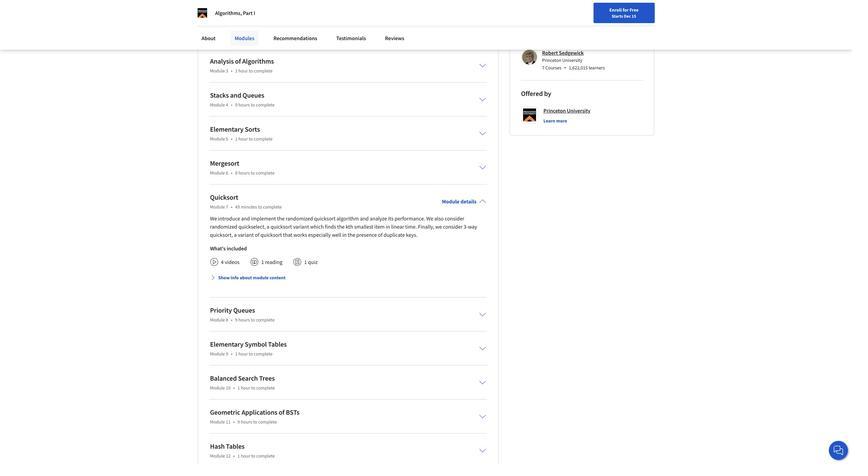 Task type: describe. For each thing, give the bounding box(es) containing it.
keys.
[[406, 231, 418, 238]]

1 inside analysis of algorithms module 3 • 1 hour to complete
[[235, 68, 238, 74]]

2 vertical spatial university
[[567, 107, 591, 114]]

9 inside stacks and queues module 4 • 9 hours to complete
[[235, 102, 238, 108]]

ratings
[[596, 2, 610, 9]]

and inside stacks and queues module 4 • 9 hours to complete
[[230, 91, 241, 99]]

hour inside hash tables module 12 • 1 hour to complete
[[241, 453, 250, 459]]

trees
[[259, 374, 275, 382]]

11
[[226, 419, 231, 425]]

module inside quicksort module 7 • 49 minutes to complete
[[210, 204, 225, 210]]

robert sedgewick link
[[542, 49, 584, 56]]

analyze
[[370, 215, 387, 222]]

queues inside priority queues module 8 • 9 hours to complete
[[233, 306, 255, 314]]

symbol
[[245, 340, 267, 348]]

hour for symbol
[[238, 351, 248, 357]]

time.
[[405, 223, 417, 230]]

show info about module content button
[[207, 271, 288, 284]]

find your new career link
[[640, 7, 690, 15]]

15
[[632, 13, 636, 19]]

its
[[388, 215, 394, 222]]

1 quiz
[[304, 259, 318, 265]]

hour for search
[[241, 385, 250, 391]]

learn more
[[544, 118, 567, 124]]

9 inside geometric applications of bsts module 11 • 9 hours to complete
[[238, 419, 240, 425]]

balanced search trees module 10 • 1 hour to complete
[[210, 374, 275, 391]]

by
[[544, 89, 551, 98]]

and up 'quickselect,'
[[241, 215, 250, 222]]

complete inside elementary sorts module 5 • 1 hour to complete
[[254, 136, 273, 142]]

algorithm
[[337, 215, 359, 222]]

1 horizontal spatial randomized
[[286, 215, 313, 222]]

balanced
[[210, 374, 237, 382]]

princeton university link
[[544, 106, 591, 115]]

stacks
[[210, 91, 229, 99]]

testimonials link
[[332, 31, 370, 46]]

reading
[[265, 259, 282, 265]]

of inside geometric applications of bsts module 11 • 9 hours to complete
[[279, 408, 285, 416]]

item
[[374, 223, 385, 230]]

elementary symbol tables module 9 • 1 hour to complete
[[210, 340, 287, 357]]

algorithms,
[[215, 10, 242, 16]]

complete inside elementary symbol tables module 9 • 1 hour to complete
[[254, 351, 273, 357]]

analysis of algorithms module 3 • 1 hour to complete
[[210, 57, 274, 74]]

about
[[240, 275, 252, 281]]

analysis
[[210, 57, 234, 65]]

tables inside elementary symbol tables module 9 • 1 hour to complete
[[268, 340, 287, 348]]

modules link
[[231, 31, 259, 46]]

i
[[254, 10, 255, 16]]

to inside quicksort module 7 • 49 minutes to complete
[[258, 204, 262, 210]]

4 videos
[[221, 259, 240, 265]]

1 vertical spatial princeton university
[[544, 107, 591, 114]]

that
[[283, 231, 292, 238]]

what's
[[210, 245, 226, 252]]

hour for of
[[238, 68, 248, 74]]

we introduce and implement the randomized quicksort algorithm and analyze its performance. we also consider randomized quickselect, a quicksort variant which finds the kth smallest item in linear time. finally, we consider 3-way quicksort, a variant of quicksort that works especially well in the presence of duplicate keys.
[[210, 215, 477, 238]]

smallest
[[354, 223, 373, 230]]

videos
[[225, 259, 240, 265]]

3
[[226, 68, 228, 74]]

princeton university image
[[197, 8, 207, 18]]

sedgewick
[[559, 49, 584, 56]]

1 left reading
[[261, 259, 264, 265]]

2 we from the left
[[426, 215, 433, 222]]

1,665 ratings )
[[585, 2, 612, 9]]

complete inside priority queues module 8 • 9 hours to complete
[[256, 317, 275, 323]]

1 vertical spatial in
[[342, 231, 347, 238]]

your
[[653, 8, 662, 14]]

learners
[[589, 65, 605, 71]]

what's included
[[210, 245, 247, 252]]

9 inside priority queues module 8 • 9 hours to complete
[[235, 317, 238, 323]]

module inside stacks and queues module 4 • 9 hours to complete
[[210, 102, 225, 108]]

priority queues module 8 • 9 hours to complete
[[210, 306, 275, 323]]

tables inside hash tables module 12 • 1 hour to complete
[[226, 442, 245, 450]]

hour inside elementary sorts module 5 • 1 hour to complete
[[238, 136, 248, 142]]

elementary sorts module 5 • 1 hour to complete
[[210, 125, 273, 142]]

new
[[663, 8, 672, 14]]

mergesort module 6 • 8 hours to complete
[[210, 159, 275, 176]]

show
[[218, 275, 230, 281]]

implement
[[251, 215, 276, 222]]

• inside elementary symbol tables module 9 • 1 hour to complete
[[231, 351, 232, 357]]

0 horizontal spatial a
[[234, 231, 237, 238]]

algorithms
[[242, 57, 274, 65]]

finds
[[325, 223, 336, 230]]

reviews
[[385, 35, 404, 42]]

minutes
[[241, 204, 257, 210]]

about link
[[197, 31, 220, 46]]

offered by
[[521, 89, 551, 98]]

hours inside stacks and queues module 4 • 9 hours to complete
[[238, 102, 250, 108]]

0 horizontal spatial 4
[[221, 259, 224, 265]]

recommendations
[[273, 35, 317, 42]]

• inside elementary sorts module 5 • 1 hour to complete
[[231, 136, 232, 142]]

queues inside stacks and queues module 4 • 9 hours to complete
[[243, 91, 264, 99]]

quickselect,
[[238, 223, 266, 230]]

algorithms, part i
[[215, 10, 255, 16]]

quicksort,
[[210, 231, 233, 238]]

included
[[227, 245, 247, 252]]

princeton inside 'princeton university' link
[[544, 107, 566, 114]]

• inside robert sedgewick princeton university 7 courses • 1,622,015 learners
[[564, 64, 566, 71]]

10
[[226, 385, 231, 391]]

module inside geometric applications of bsts module 11 • 9 hours to complete
[[210, 419, 225, 425]]

7 inside quicksort module 7 • 49 minutes to complete
[[226, 204, 228, 210]]

• inside geometric applications of bsts module 11 • 9 hours to complete
[[233, 419, 235, 425]]

modules
[[235, 35, 254, 42]]

1 inside elementary sorts module 5 • 1 hour to complete
[[235, 136, 238, 142]]

dec
[[624, 13, 631, 19]]

part
[[243, 10, 253, 16]]

testimonials
[[336, 35, 366, 42]]

complete inside hash tables module 12 • 1 hour to complete
[[256, 453, 275, 459]]

hours inside geometric applications of bsts module 11 • 9 hours to complete
[[241, 419, 252, 425]]

find your new career
[[644, 8, 686, 14]]

0 vertical spatial princeton university
[[542, 26, 583, 32]]

works
[[293, 231, 307, 238]]

about
[[202, 35, 216, 42]]

which
[[310, 223, 324, 230]]

geometric
[[210, 408, 240, 416]]

quiz
[[308, 259, 318, 265]]

0 horizontal spatial randomized
[[210, 223, 237, 230]]

to inside balanced search trees module 10 • 1 hour to complete
[[251, 385, 255, 391]]

8 inside mergesort module 6 • 8 hours to complete
[[235, 170, 238, 176]]



Task type: vqa. For each thing, say whether or not it's contained in the screenshot.


Task type: locate. For each thing, give the bounding box(es) containing it.
9 up elementary sorts module 5 • 1 hour to complete on the top of page
[[235, 102, 238, 108]]

queues down analysis of algorithms module 3 • 1 hour to complete at the top left of the page
[[243, 91, 264, 99]]

7 inside robert sedgewick princeton university 7 courses • 1,622,015 learners
[[542, 65, 545, 71]]

hours inside priority queues module 8 • 9 hours to complete
[[238, 317, 250, 323]]

we left introduce
[[210, 215, 217, 222]]

)
[[610, 2, 612, 9]]

0 vertical spatial in
[[386, 223, 390, 230]]

of right analysis
[[235, 57, 241, 65]]

variant down 'quickselect,'
[[238, 231, 254, 238]]

module down hash
[[210, 453, 225, 459]]

1 vertical spatial 4
[[221, 259, 224, 265]]

and
[[230, 91, 241, 99], [241, 215, 250, 222], [360, 215, 369, 222]]

we
[[435, 223, 442, 230]]

1 right 5
[[235, 136, 238, 142]]

7
[[542, 65, 545, 71], [226, 204, 228, 210]]

• inside analysis of algorithms module 3 • 1 hour to complete
[[231, 68, 232, 74]]

elementary
[[210, 125, 244, 133], [210, 340, 244, 348]]

especially
[[308, 231, 331, 238]]

randomized up quicksort,
[[210, 223, 237, 230]]

• inside quicksort module 7 • 49 minutes to complete
[[231, 204, 232, 210]]

chat with us image
[[833, 445, 844, 456]]

hours up "sorts" at the left top of the page
[[238, 102, 250, 108]]

geometric applications of bsts module 11 • 9 hours to complete
[[210, 408, 300, 425]]

hour down symbol
[[238, 351, 248, 357]]

to down algorithms
[[249, 68, 253, 74]]

0 vertical spatial tables
[[268, 340, 287, 348]]

1 horizontal spatial a
[[267, 223, 270, 230]]

1 horizontal spatial tables
[[268, 340, 287, 348]]

9 inside elementary symbol tables module 9 • 1 hour to complete
[[226, 351, 228, 357]]

0 vertical spatial 7
[[542, 65, 545, 71]]

enroll
[[610, 7, 622, 13]]

starts
[[612, 13, 623, 19]]

of inside analysis of algorithms module 3 • 1 hour to complete
[[235, 57, 241, 65]]

quicksort up that
[[271, 223, 292, 230]]

1 vertical spatial the
[[337, 223, 345, 230]]

module inside balanced search trees module 10 • 1 hour to complete
[[210, 385, 225, 391]]

module
[[253, 275, 269, 281]]

randomized up works
[[286, 215, 313, 222]]

module down quicksort
[[210, 204, 225, 210]]

module left details
[[442, 198, 460, 205]]

• up balanced
[[231, 351, 232, 357]]

bsts
[[286, 408, 300, 416]]

offered
[[521, 89, 543, 98]]

hash
[[210, 442, 225, 450]]

the left the kth
[[337, 223, 345, 230]]

9 up elementary symbol tables module 9 • 1 hour to complete
[[235, 317, 238, 323]]

hour down "sorts" at the left top of the page
[[238, 136, 248, 142]]

• up elementary sorts module 5 • 1 hour to complete on the top of page
[[231, 102, 232, 108]]

module down stacks
[[210, 102, 225, 108]]

module inside priority queues module 8 • 9 hours to complete
[[210, 317, 225, 323]]

to down search
[[251, 385, 255, 391]]

4 left videos
[[221, 259, 224, 265]]

1 we from the left
[[210, 215, 217, 222]]

0 vertical spatial university
[[562, 26, 583, 32]]

elementary up 5
[[210, 125, 244, 133]]

• right 12
[[233, 453, 235, 459]]

of down 'quickselect,'
[[255, 231, 259, 238]]

the down the kth
[[348, 231, 355, 238]]

module up balanced
[[210, 351, 225, 357]]

module inside elementary sorts module 5 • 1 hour to complete
[[210, 136, 225, 142]]

introduce
[[218, 215, 240, 222]]

to up "sorts" at the left top of the page
[[251, 102, 255, 108]]

quicksort
[[314, 215, 336, 222], [271, 223, 292, 230], [261, 231, 282, 238]]

in
[[386, 223, 390, 230], [342, 231, 347, 238]]

princeton
[[542, 26, 562, 32], [542, 57, 562, 63], [544, 107, 566, 114]]

quicksort left that
[[261, 231, 282, 238]]

and right stacks
[[230, 91, 241, 99]]

1 vertical spatial 7
[[226, 204, 228, 210]]

recommendations link
[[269, 31, 321, 46]]

to down applications
[[253, 419, 257, 425]]

hour inside analysis of algorithms module 3 • 1 hour to complete
[[238, 68, 248, 74]]

free
[[630, 7, 639, 13]]

0 vertical spatial queues
[[243, 91, 264, 99]]

1 horizontal spatial 8
[[235, 170, 238, 176]]

2 horizontal spatial the
[[348, 231, 355, 238]]

1 vertical spatial quicksort
[[271, 223, 292, 230]]

1 up balanced
[[235, 351, 238, 357]]

search
[[238, 374, 258, 382]]

• inside mergesort module 6 • 8 hours to complete
[[231, 170, 232, 176]]

1 vertical spatial consider
[[443, 223, 463, 230]]

1 right 12
[[238, 453, 240, 459]]

8 right 6
[[235, 170, 238, 176]]

details
[[461, 198, 477, 205]]

priority
[[210, 306, 232, 314]]

complete inside analysis of algorithms module 3 • 1 hour to complete
[[254, 68, 273, 74]]

to inside stacks and queues module 4 • 9 hours to complete
[[251, 102, 255, 108]]

• down 'priority' on the bottom of the page
[[231, 317, 232, 323]]

princeton university up more
[[544, 107, 591, 114]]

1 vertical spatial randomized
[[210, 223, 237, 230]]

to right minutes
[[258, 204, 262, 210]]

2 elementary from the top
[[210, 340, 244, 348]]

5
[[226, 136, 228, 142]]

to inside hash tables module 12 • 1 hour to complete
[[251, 453, 255, 459]]

1 horizontal spatial variant
[[293, 223, 309, 230]]

to inside elementary sorts module 5 • 1 hour to complete
[[249, 136, 253, 142]]

well
[[332, 231, 341, 238]]

• inside hash tables module 12 • 1 hour to complete
[[233, 453, 235, 459]]

to inside analysis of algorithms module 3 • 1 hour to complete
[[249, 68, 253, 74]]

4 inside stacks and queues module 4 • 9 hours to complete
[[226, 102, 228, 108]]

1 vertical spatial elementary
[[210, 340, 244, 348]]

to inside priority queues module 8 • 9 hours to complete
[[251, 317, 255, 323]]

49
[[235, 204, 240, 210]]

variant
[[293, 223, 309, 230], [238, 231, 254, 238]]

1 vertical spatial a
[[234, 231, 237, 238]]

9 up balanced
[[226, 351, 228, 357]]

queues right 'priority' on the bottom of the page
[[233, 306, 255, 314]]

complete inside quicksort module 7 • 49 minutes to complete
[[263, 204, 282, 210]]

4
[[226, 102, 228, 108], [221, 259, 224, 265]]

consider
[[445, 215, 464, 222], [443, 223, 463, 230]]

module inside mergesort module 6 • 8 hours to complete
[[210, 170, 225, 176]]

robert sedgewick image
[[522, 50, 537, 65]]

1 vertical spatial tables
[[226, 442, 245, 450]]

of left bsts
[[279, 408, 285, 416]]

princeton university up robert sedgewick link in the right top of the page
[[542, 26, 583, 32]]

hour right 3
[[238, 68, 248, 74]]

to up symbol
[[251, 317, 255, 323]]

1 left quiz
[[304, 259, 307, 265]]

6
[[226, 170, 228, 176]]

• right courses
[[564, 64, 566, 71]]

module inside elementary symbol tables module 9 • 1 hour to complete
[[210, 351, 225, 357]]

hours up symbol
[[238, 317, 250, 323]]

hours right 6
[[238, 170, 250, 176]]

quicksort up finds
[[314, 215, 336, 222]]

module down 'priority' on the bottom of the page
[[210, 317, 225, 323]]

elementary inside elementary sorts module 5 • 1 hour to complete
[[210, 125, 244, 133]]

• right 11
[[233, 419, 235, 425]]

finally,
[[418, 223, 434, 230]]

of
[[235, 57, 241, 65], [255, 231, 259, 238], [378, 231, 383, 238], [279, 408, 285, 416]]

2 vertical spatial princeton
[[544, 107, 566, 114]]

7 down quicksort
[[226, 204, 228, 210]]

0 horizontal spatial we
[[210, 215, 217, 222]]

career
[[673, 8, 686, 14]]

to right 12
[[251, 453, 255, 459]]

None search field
[[97, 4, 260, 18]]

to inside geometric applications of bsts module 11 • 9 hours to complete
[[253, 419, 257, 425]]

quicksort
[[210, 193, 238, 201]]

way
[[468, 223, 477, 230]]

duplicate
[[384, 231, 405, 238]]

elementary inside elementary symbol tables module 9 • 1 hour to complete
[[210, 340, 244, 348]]

to down "sorts" at the left top of the page
[[249, 136, 253, 142]]

•
[[564, 64, 566, 71], [231, 68, 232, 74], [231, 102, 232, 108], [231, 136, 232, 142], [231, 170, 232, 176], [231, 204, 232, 210], [231, 317, 232, 323], [231, 351, 232, 357], [233, 385, 235, 391], [233, 419, 235, 425], [233, 453, 235, 459]]

• inside stacks and queues module 4 • 9 hours to complete
[[231, 102, 232, 108]]

0 vertical spatial princeton
[[542, 26, 562, 32]]

a
[[267, 223, 270, 230], [234, 231, 237, 238]]

for
[[623, 7, 629, 13]]

learn more button
[[544, 117, 567, 124]]

university up sedgewick
[[562, 26, 583, 32]]

hour inside balanced search trees module 10 • 1 hour to complete
[[241, 385, 250, 391]]

module left 10 on the left of the page
[[210, 385, 225, 391]]

hour right 12
[[241, 453, 250, 459]]

consider left 3-
[[443, 223, 463, 230]]

quicksort module 7 • 49 minutes to complete
[[210, 193, 282, 210]]

12
[[226, 453, 231, 459]]

• right 6
[[231, 170, 232, 176]]

performance.
[[395, 215, 425, 222]]

complete inside mergesort module 6 • 8 hours to complete
[[256, 170, 275, 176]]

more
[[556, 118, 567, 124]]

complete inside balanced search trees module 10 • 1 hour to complete
[[256, 385, 275, 391]]

of down item at the left top of the page
[[378, 231, 383, 238]]

1 inside hash tables module 12 • 1 hour to complete
[[238, 453, 240, 459]]

consider up 3-
[[445, 215, 464, 222]]

1 inside balanced search trees module 10 • 1 hour to complete
[[238, 385, 240, 391]]

7 left courses
[[542, 65, 545, 71]]

to right 6
[[251, 170, 255, 176]]

university down sedgewick
[[562, 57, 583, 63]]

• left 49
[[231, 204, 232, 210]]

0 horizontal spatial 8
[[226, 317, 228, 323]]

hour
[[238, 68, 248, 74], [238, 136, 248, 142], [238, 351, 248, 357], [241, 385, 250, 391], [241, 453, 250, 459]]

to inside elementary symbol tables module 9 • 1 hour to complete
[[249, 351, 253, 357]]

3-
[[464, 223, 468, 230]]

princeton up courses
[[542, 57, 562, 63]]

also
[[434, 215, 444, 222]]

hour inside elementary symbol tables module 9 • 1 hour to complete
[[238, 351, 248, 357]]

complete inside geometric applications of bsts module 11 • 9 hours to complete
[[258, 419, 277, 425]]

module inside hash tables module 12 • 1 hour to complete
[[210, 453, 225, 459]]

in right item at the left top of the page
[[386, 223, 390, 230]]

module left 6
[[210, 170, 225, 176]]

randomized
[[286, 215, 313, 222], [210, 223, 237, 230]]

1 vertical spatial 8
[[226, 317, 228, 323]]

0 horizontal spatial in
[[342, 231, 347, 238]]

8 down 'priority' on the bottom of the page
[[226, 317, 228, 323]]

tables right symbol
[[268, 340, 287, 348]]

1,665
[[585, 2, 596, 9]]

0 vertical spatial 4
[[226, 102, 228, 108]]

8
[[235, 170, 238, 176], [226, 317, 228, 323]]

module left 5
[[210, 136, 225, 142]]

module details
[[442, 198, 477, 205]]

to down symbol
[[249, 351, 253, 357]]

1,622,015
[[569, 65, 588, 71]]

0 horizontal spatial the
[[277, 215, 285, 222]]

1 horizontal spatial we
[[426, 215, 433, 222]]

0 vertical spatial the
[[277, 215, 285, 222]]

princeton up learn more
[[544, 107, 566, 114]]

and up smallest
[[360, 215, 369, 222]]

8 inside priority queues module 8 • 9 hours to complete
[[226, 317, 228, 323]]

hours
[[238, 102, 250, 108], [238, 170, 250, 176], [238, 317, 250, 323], [241, 419, 252, 425]]

1 horizontal spatial in
[[386, 223, 390, 230]]

1 vertical spatial princeton
[[542, 57, 562, 63]]

elementary for elementary sorts
[[210, 125, 244, 133]]

1 horizontal spatial the
[[337, 223, 345, 230]]

0 vertical spatial a
[[267, 223, 270, 230]]

• right 3
[[231, 68, 232, 74]]

hour down search
[[241, 385, 250, 391]]

2 vertical spatial the
[[348, 231, 355, 238]]

1 horizontal spatial 7
[[542, 65, 545, 71]]

0 vertical spatial randomized
[[286, 215, 313, 222]]

princeton inside robert sedgewick princeton university 7 courses • 1,622,015 learners
[[542, 57, 562, 63]]

the right implement
[[277, 215, 285, 222]]

courses
[[546, 65, 561, 71]]

variant up works
[[293, 223, 309, 230]]

• right 5
[[231, 136, 232, 142]]

0 vertical spatial elementary
[[210, 125, 244, 133]]

module left 3
[[210, 68, 225, 74]]

we up "finally,"
[[426, 215, 433, 222]]

• inside priority queues module 8 • 9 hours to complete
[[231, 317, 232, 323]]

0 vertical spatial variant
[[293, 223, 309, 230]]

a down implement
[[267, 223, 270, 230]]

learn
[[544, 118, 555, 124]]

1 vertical spatial variant
[[238, 231, 254, 238]]

module left 11
[[210, 419, 225, 425]]

1 inside elementary symbol tables module 9 • 1 hour to complete
[[235, 351, 238, 357]]

to inside mergesort module 6 • 8 hours to complete
[[251, 170, 255, 176]]

• inside balanced search trees module 10 • 1 hour to complete
[[233, 385, 235, 391]]

0 horizontal spatial tables
[[226, 442, 245, 450]]

presence
[[356, 231, 377, 238]]

kevin wayne image
[[522, 18, 537, 33]]

university
[[562, 26, 583, 32], [562, 57, 583, 63], [567, 107, 591, 114]]

1 vertical spatial university
[[562, 57, 583, 63]]

we
[[210, 215, 217, 222], [426, 215, 433, 222]]

elementary left symbol
[[210, 340, 244, 348]]

tables up 12
[[226, 442, 245, 450]]

hours down applications
[[241, 419, 252, 425]]

1 right 3
[[235, 68, 238, 74]]

hours inside mergesort module 6 • 8 hours to complete
[[238, 170, 250, 176]]

university up more
[[567, 107, 591, 114]]

1 elementary from the top
[[210, 125, 244, 133]]

hash tables module 12 • 1 hour to complete
[[210, 442, 275, 459]]

• right 10 on the left of the page
[[233, 385, 235, 391]]

1 vertical spatial queues
[[233, 306, 255, 314]]

enroll for free starts dec 15
[[610, 7, 639, 19]]

elementary for elementary symbol tables
[[210, 340, 244, 348]]

robert sedgewick princeton university 7 courses • 1,622,015 learners
[[542, 49, 605, 71]]

robert
[[542, 49, 558, 56]]

0 horizontal spatial variant
[[238, 231, 254, 238]]

2 vertical spatial quicksort
[[261, 231, 282, 238]]

module
[[210, 68, 225, 74], [210, 102, 225, 108], [210, 136, 225, 142], [210, 170, 225, 176], [442, 198, 460, 205], [210, 204, 225, 210], [210, 317, 225, 323], [210, 351, 225, 357], [210, 385, 225, 391], [210, 419, 225, 425], [210, 453, 225, 459]]

9 right 11
[[238, 419, 240, 425]]

module inside analysis of algorithms module 3 • 1 hour to complete
[[210, 68, 225, 74]]

0 vertical spatial consider
[[445, 215, 464, 222]]

0 vertical spatial quicksort
[[314, 215, 336, 222]]

in right the well
[[342, 231, 347, 238]]

stacks and queues module 4 • 9 hours to complete
[[210, 91, 275, 108]]

university inside robert sedgewick princeton university 7 courses • 1,622,015 learners
[[562, 57, 583, 63]]

4 down stacks
[[226, 102, 228, 108]]

0 vertical spatial 8
[[235, 170, 238, 176]]

0 horizontal spatial 7
[[226, 204, 228, 210]]

1 right 10 on the left of the page
[[238, 385, 240, 391]]

princeton right kevin wayne icon
[[542, 26, 562, 32]]

a up included
[[234, 231, 237, 238]]

complete
[[254, 68, 273, 74], [256, 102, 275, 108], [254, 136, 273, 142], [256, 170, 275, 176], [263, 204, 282, 210], [256, 317, 275, 323], [254, 351, 273, 357], [256, 385, 275, 391], [258, 419, 277, 425], [256, 453, 275, 459]]

1 horizontal spatial 4
[[226, 102, 228, 108]]

complete inside stacks and queues module 4 • 9 hours to complete
[[256, 102, 275, 108]]



